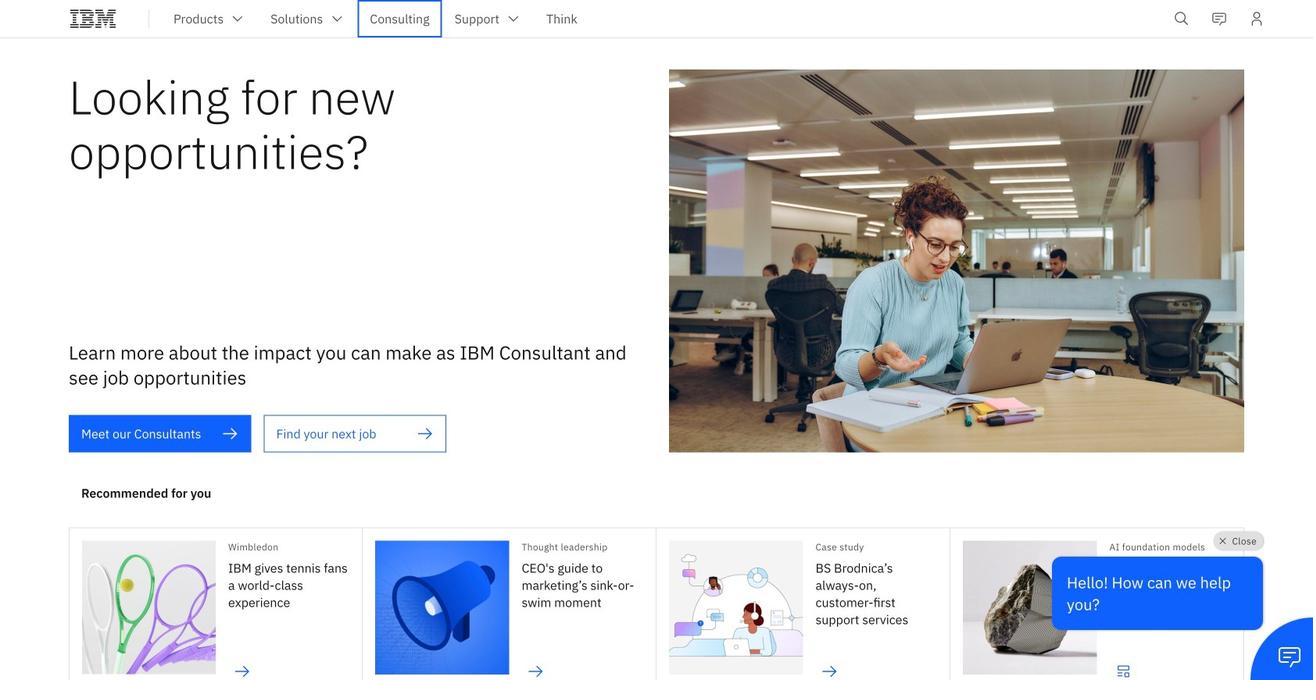 Task type: locate. For each thing, give the bounding box(es) containing it.
open the chat window image
[[1277, 645, 1302, 670]]



Task type: vqa. For each thing, say whether or not it's contained in the screenshot.
Your privacy choices element
no



